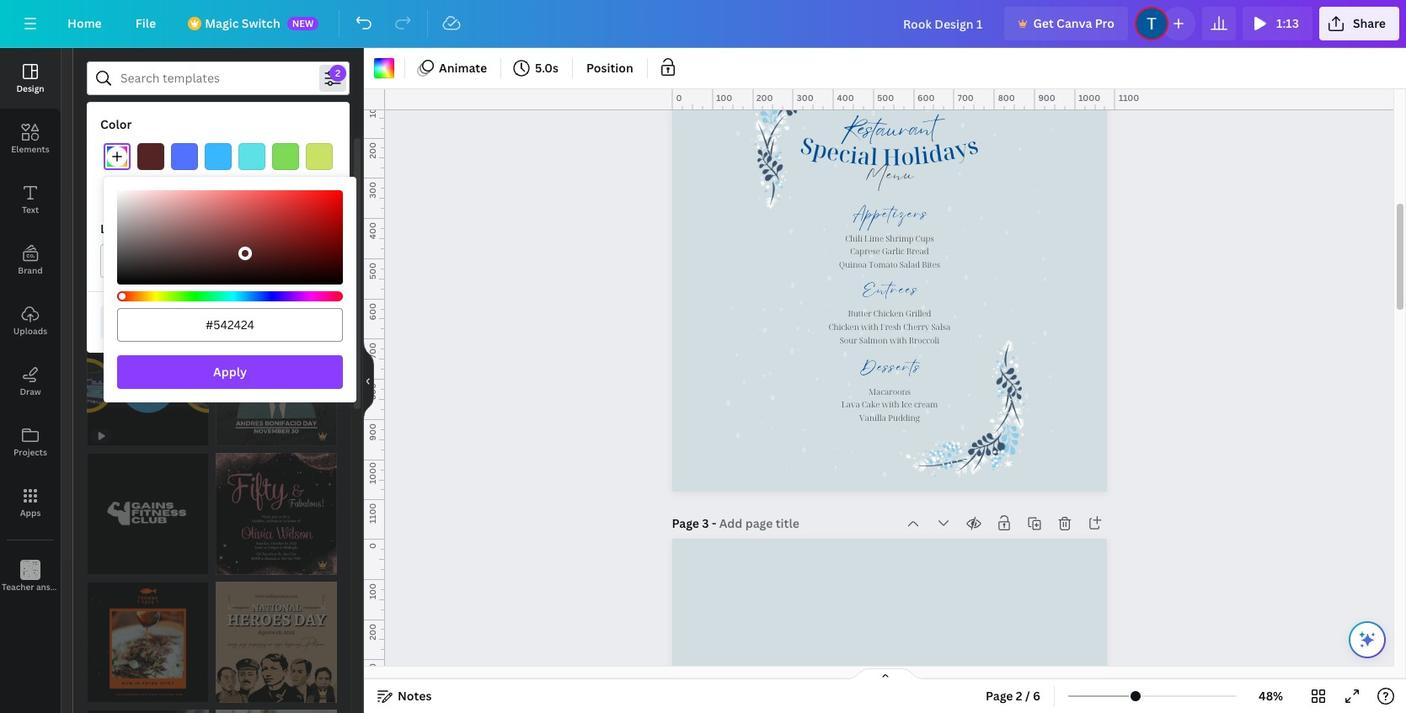 Task type: vqa. For each thing, say whether or not it's contained in the screenshot.


Task type: describe. For each thing, give the bounding box(es) containing it.
Royal blue button
[[171, 143, 198, 170]]

s p e c i a l
[[797, 129, 878, 172]]

canva assistant image
[[1357, 630, 1378, 650]]

0 horizontal spatial s
[[864, 128, 873, 158]]

projects
[[13, 447, 47, 458]]

1 vertical spatial 600
[[367, 303, 378, 320]]

design
[[16, 83, 44, 94]]

share
[[1353, 15, 1386, 31]]

r
[[900, 128, 911, 159]]

2
[[1016, 688, 1023, 704]]

0 vertical spatial 300
[[797, 92, 814, 104]]

cherry
[[903, 321, 929, 333]]

e
[[824, 135, 842, 168]]

clear all (2)
[[186, 314, 251, 330]]

Turquoise blue button
[[238, 143, 265, 170]]

hide image
[[363, 340, 374, 421]]

home
[[67, 15, 102, 31]]

black and yellow lamp photocentric local horror film instagram post image
[[87, 196, 209, 318]]

butter
[[848, 308, 871, 320]]

1 vertical spatial chicken
[[829, 321, 859, 333]]

salad
[[899, 259, 920, 270]]

position
[[586, 60, 633, 76]]

language
[[100, 221, 155, 237]]

teacher answer keys
[[2, 581, 86, 593]]

d
[[926, 137, 945, 170]]

h o l i d a y s
[[883, 129, 981, 172]]

caprese
[[850, 246, 880, 257]]

page 2 / 6 button
[[979, 683, 1047, 710]]

salmon
[[859, 335, 887, 346]]

l inside h o l i d a y s
[[912, 140, 922, 171]]

6
[[1033, 688, 1041, 704]]

draw
[[20, 386, 41, 398]]

s
[[797, 129, 818, 162]]

1 vertical spatial 700
[[367, 343, 378, 359]]

pink image
[[205, 177, 232, 204]]

file
[[135, 15, 156, 31]]

0 vertical spatial 0
[[676, 92, 682, 104]]

position button
[[580, 55, 640, 82]]

Lime button
[[306, 143, 333, 170]]

food
[[250, 158, 279, 174]]

0 vertical spatial 1100
[[1119, 92, 1139, 104]]

n
[[920, 126, 936, 157]]

s inside h o l i d a y s
[[963, 129, 981, 162]]

Grass green button
[[272, 143, 299, 170]]

quinoa
[[839, 259, 867, 270]]

yellow image
[[104, 177, 131, 204]]

pink image
[[205, 177, 232, 204]]

p
[[810, 133, 831, 165]]

1 vertical spatial 500
[[367, 263, 378, 280]]

apply
[[213, 364, 247, 380]]

2 vertical spatial 300
[[367, 664, 378, 681]]

1 horizontal spatial 800
[[998, 92, 1015, 104]]

clear
[[186, 314, 216, 330]]

1 vertical spatial 300
[[367, 182, 378, 199]]

a for o
[[939, 135, 958, 167]]

fresh
[[880, 321, 901, 333]]

animate button
[[412, 55, 494, 82]]

pro
[[1095, 15, 1115, 31]]

black and white vintage andres bonifacio day instagram post group
[[215, 325, 337, 447]]

1 horizontal spatial chicken
[[873, 308, 904, 320]]

tomato
[[869, 259, 897, 270]]

appetizers
[[852, 213, 928, 233]]

Purple button
[[238, 177, 265, 204]]

lime image
[[306, 143, 333, 170]]

1 vertical spatial 1100
[[367, 504, 378, 524]]

y
[[951, 132, 971, 165]]

yellow image
[[104, 177, 131, 204]]

brand
[[18, 265, 43, 276]]

0 horizontal spatial 1000
[[367, 462, 378, 484]]

2 vertical spatial 200
[[367, 624, 378, 640]]

royal blue image
[[171, 143, 198, 170]]

beige coaching booking instagram post image
[[215, 710, 337, 714]]

Orange button
[[137, 177, 164, 204]]

cream
[[914, 399, 938, 411]]

3
[[702, 516, 709, 532]]

royal blue image
[[171, 143, 198, 170]]

48%
[[1259, 688, 1283, 704]]

templates
[[129, 110, 188, 126]]

canva
[[1057, 15, 1092, 31]]

get canva pro
[[1033, 15, 1115, 31]]

with inside desserts macaroons lava cake with ice cream vanilla pudding
[[882, 399, 899, 411]]

0 horizontal spatial 0
[[367, 543, 378, 549]]

black and white vintage andres bonifacio day instagram post image
[[215, 325, 337, 447]]

l inside s p e c i a l
[[870, 141, 878, 172]]

bread
[[906, 246, 929, 257]]

48% button
[[1244, 683, 1298, 710]]

projects button
[[0, 412, 61, 473]]

pudding
[[888, 412, 920, 424]]

elements
[[11, 143, 49, 155]]

broccoli
[[909, 335, 939, 346]]

all
[[219, 314, 233, 330]]

get canva pro button
[[1005, 7, 1128, 40]]

Hex color code text field
[[128, 309, 332, 341]]

black and white modern jose rizal day instagram post image
[[215, 196, 337, 318]]

black and rose gold fifty and fabulous 50th birthday invitation image
[[215, 453, 337, 575]]

i inside s p e c i a l
[[849, 139, 859, 170]]

brand button
[[0, 230, 61, 291]]

lime
[[864, 233, 884, 244]]

apps
[[20, 507, 41, 519]]

notes
[[398, 688, 432, 704]]

0 vertical spatial 500
[[877, 92, 894, 104]]

brown and black vintage national heroes day philippines instagram post image
[[215, 582, 337, 704]]

apply button
[[117, 356, 343, 389]]

answer
[[36, 581, 65, 593]]

color option group
[[100, 140, 336, 207]]

0 horizontal spatial 400
[[367, 222, 378, 239]]

page for page 2 / 6
[[986, 688, 1013, 704]]

desserts
[[859, 367, 921, 386]]

design button
[[0, 48, 61, 109]]

new
[[292, 17, 314, 29]]



Task type: locate. For each thing, give the bounding box(es) containing it.
100
[[716, 92, 733, 104], [367, 102, 378, 118], [367, 584, 378, 600]]

5.0s
[[535, 60, 559, 76]]

1 vertical spatial 800
[[367, 383, 378, 400]]

with up "salmon" in the top right of the page
[[861, 321, 878, 333]]

Coral red button
[[171, 177, 198, 204]]

1 horizontal spatial 0
[[676, 92, 682, 104]]

Light blue button
[[205, 143, 232, 170]]

black image
[[306, 177, 333, 204], [306, 177, 333, 204]]

shrimp
[[885, 233, 913, 244]]

coral red image
[[171, 177, 198, 204], [171, 177, 198, 204]]

main menu bar
[[0, 0, 1406, 48]]

600 up the hide image
[[367, 303, 378, 320]]

0 vertical spatial with
[[861, 321, 878, 333]]

1 horizontal spatial page
[[986, 688, 1013, 704]]

400
[[837, 92, 854, 104], [367, 222, 378, 239]]

chili
[[845, 233, 862, 244]]

black and white silhouette photocentric local horror film instagram post image
[[87, 710, 209, 714]]

page inside button
[[986, 688, 1013, 704]]

with down macaroons
[[882, 399, 899, 411]]

0 horizontal spatial chicken
[[829, 321, 859, 333]]

1000
[[1079, 92, 1101, 104], [367, 462, 378, 484]]

winter
[[184, 158, 222, 174]]

600 up n
[[918, 92, 935, 104]]

l right 'r'
[[912, 140, 922, 171]]

#542424 image
[[137, 143, 164, 170]]

1:13
[[1277, 15, 1299, 31]]

0 horizontal spatial 600
[[367, 303, 378, 320]]

1 vertical spatial 200
[[367, 142, 378, 158]]

1 horizontal spatial 900
[[1038, 92, 1056, 104]]

0 horizontal spatial 700
[[367, 343, 378, 359]]

0 horizontal spatial i
[[849, 139, 859, 170]]

i right o on the right top of the page
[[919, 139, 930, 170]]

lava
[[841, 399, 860, 411]]

a inside u r a n t
[[909, 127, 923, 158]]

switch
[[242, 15, 280, 31]]

#542424 image
[[137, 143, 164, 170]]

0 horizontal spatial page
[[672, 516, 699, 532]]

page 2 / 6
[[986, 688, 1041, 704]]

Design title text field
[[890, 7, 998, 40]]

salsa
[[931, 321, 950, 333]]

0 vertical spatial 200
[[757, 92, 773, 104]]

1 vertical spatial page
[[986, 688, 1013, 704]]

0 horizontal spatial 500
[[367, 263, 378, 280]]

a inside h o l i d a y s
[[939, 135, 958, 167]]

apps button
[[0, 473, 61, 533]]

keys
[[67, 581, 86, 593]]

black and white modern jose rizal day instagram post group
[[215, 196, 337, 318]]

0 vertical spatial 800
[[998, 92, 1015, 104]]

lime image
[[306, 143, 333, 170]]

animate
[[439, 60, 487, 76]]

1 horizontal spatial i
[[919, 139, 930, 170]]

h
[[883, 141, 901, 172]]

no color image
[[374, 58, 394, 78]]

text button
[[0, 169, 61, 230]]

0 horizontal spatial 1100
[[367, 504, 378, 524]]

uploads
[[13, 325, 47, 337]]

1 horizontal spatial 1100
[[1119, 92, 1139, 104]]

300 up s
[[797, 92, 814, 104]]

0
[[676, 92, 682, 104], [367, 543, 378, 549]]

black and rose gold fifty and fabulous 50th birthday invitation group
[[215, 453, 337, 575]]

1 vertical spatial 1000
[[367, 462, 378, 484]]

u
[[888, 129, 901, 159]]

s right t at the right top
[[963, 129, 981, 162]]

1 horizontal spatial a
[[909, 127, 923, 158]]

blue
[[308, 158, 333, 174]]

entrees
[[862, 289, 918, 308]]

200
[[757, 92, 773, 104], [367, 142, 378, 158], [367, 624, 378, 640]]

Page title text field
[[719, 516, 801, 533]]

vanilla
[[859, 412, 886, 424]]

desserts macaroons lava cake with ice cream vanilla pudding
[[841, 367, 938, 424]]

White button
[[272, 177, 299, 204]]

christmas button
[[87, 149, 166, 183]]

0 vertical spatial 700
[[958, 92, 974, 104]]

grilled
[[905, 308, 931, 320]]

show pages image
[[845, 668, 926, 682]]

2 vertical spatial with
[[882, 399, 899, 411]]

grass green image
[[272, 143, 299, 170]]

a
[[909, 127, 923, 158], [939, 135, 958, 167], [856, 140, 872, 172]]

macaroons
[[868, 386, 910, 397]]

Black button
[[306, 177, 333, 204]]

2 horizontal spatial a
[[939, 135, 958, 167]]

magic
[[205, 15, 239, 31]]

entrees butter chicken grilled chicken with fresh cherry salsa sour salmon with broccoli
[[829, 289, 950, 346]]

page for page 3 -
[[672, 516, 699, 532]]

0 horizontal spatial l
[[870, 141, 878, 172]]

-
[[712, 516, 716, 532]]

orange image
[[137, 177, 164, 204], [137, 177, 164, 204]]

i right e
[[849, 139, 859, 170]]

magic switch
[[205, 15, 280, 31]]

300 right black button
[[367, 182, 378, 199]]

food button
[[239, 149, 290, 183]]

2 i from the left
[[919, 139, 930, 170]]

draw button
[[0, 351, 61, 412]]

Yellow button
[[104, 177, 131, 204]]

l
[[912, 140, 922, 171], [870, 141, 878, 172]]

900
[[1038, 92, 1056, 104], [367, 424, 378, 441]]

0 horizontal spatial a
[[856, 140, 872, 172]]

1100
[[1119, 92, 1139, 104], [367, 504, 378, 524]]

1 vertical spatial 0
[[367, 543, 378, 549]]

s
[[864, 128, 873, 158], [963, 129, 981, 162]]

side panel tab list
[[0, 48, 86, 608]]

1 horizontal spatial l
[[912, 140, 922, 171]]

900 down the hide image
[[367, 424, 378, 441]]

page left 3
[[672, 516, 699, 532]]

5.0s button
[[508, 55, 565, 82]]

hiring facebook video in black blue yellow fresh energetic style group
[[87, 325, 209, 447]]

elements button
[[0, 109, 61, 169]]

0 vertical spatial 1000
[[1079, 92, 1101, 104]]

0 vertical spatial chicken
[[873, 308, 904, 320]]

1 horizontal spatial 400
[[837, 92, 854, 104]]

0 horizontal spatial 800
[[367, 383, 378, 400]]

1 i from the left
[[849, 139, 859, 170]]

0 vertical spatial page
[[672, 516, 699, 532]]

chicken up sour at the top of the page
[[829, 321, 859, 333]]

1 horizontal spatial 600
[[918, 92, 935, 104]]

1 horizontal spatial s
[[963, 129, 981, 162]]

s left u
[[864, 128, 873, 158]]

l left h
[[870, 141, 878, 172]]

1 vertical spatial with
[[889, 335, 907, 346]]

Search templates search field
[[120, 62, 316, 94]]

;
[[29, 583, 32, 594]]

u r a n t
[[888, 125, 940, 159]]

c
[[837, 138, 853, 170]]

a for p
[[856, 140, 872, 172]]

add a new color image
[[104, 143, 131, 170]]

uploads button
[[0, 291, 61, 351]]

1:13 button
[[1243, 7, 1313, 40]]

chili lime shrimp cups caprese garlic bread quinoa tomato salad bites
[[839, 233, 940, 270]]

menu
[[865, 173, 915, 195]]

with down fresh at the right
[[889, 335, 907, 346]]

#542424 button
[[137, 143, 164, 170]]

purple image
[[238, 177, 265, 204], [238, 177, 265, 204]]

a inside s p e c i a l
[[856, 140, 872, 172]]

get
[[1033, 15, 1054, 31]]

0 horizontal spatial 900
[[367, 424, 378, 441]]

winter button
[[173, 149, 233, 183]]

900 down the get
[[1038, 92, 1056, 104]]

light blue image
[[205, 143, 232, 170], [205, 143, 232, 170]]

(2)
[[236, 314, 251, 330]]

grass green image
[[272, 143, 299, 170]]

1 horizontal spatial 700
[[958, 92, 974, 104]]

blue button
[[297, 149, 344, 183]]

sour
[[839, 335, 857, 346]]

i inside h o l i d a y s
[[919, 139, 930, 170]]

1 vertical spatial 400
[[367, 222, 378, 239]]

cups
[[915, 233, 934, 244]]

1 vertical spatial 900
[[367, 424, 378, 441]]

i
[[849, 139, 859, 170], [919, 139, 930, 170]]

christmas
[[98, 158, 155, 174]]

0 vertical spatial 900
[[1038, 92, 1056, 104]]

/
[[1025, 688, 1030, 704]]

black and orange textured gourmet tuyo instagram post image
[[87, 582, 209, 704]]

templates button
[[87, 102, 230, 134]]

0 vertical spatial 400
[[837, 92, 854, 104]]

teacher
[[2, 581, 34, 593]]

0 vertical spatial 600
[[918, 92, 935, 104]]

Pink button
[[205, 177, 232, 204]]

clear all (2) button
[[100, 306, 336, 340]]

300 up notes button
[[367, 664, 378, 681]]

300
[[797, 92, 814, 104], [367, 182, 378, 199], [367, 664, 378, 681]]

cake
[[862, 399, 880, 411]]

with
[[861, 321, 878, 333], [889, 335, 907, 346], [882, 399, 899, 411]]

page left 2
[[986, 688, 1013, 704]]

o
[[900, 141, 915, 172]]

1 horizontal spatial 1000
[[1079, 92, 1101, 104]]

home link
[[54, 7, 115, 40]]

brown and black vintage national heroes day philippines instagram post group
[[215, 582, 337, 704]]

chicken up fresh at the right
[[873, 308, 904, 320]]

white image
[[272, 177, 299, 204], [272, 177, 299, 204]]

color
[[100, 116, 132, 132]]

chicken
[[873, 308, 904, 320], [829, 321, 859, 333]]

file button
[[122, 7, 170, 40]]

turquoise blue image
[[238, 143, 265, 170], [238, 143, 265, 170]]

1 horizontal spatial 500
[[877, 92, 894, 104]]

700
[[958, 92, 974, 104], [367, 343, 378, 359]]



